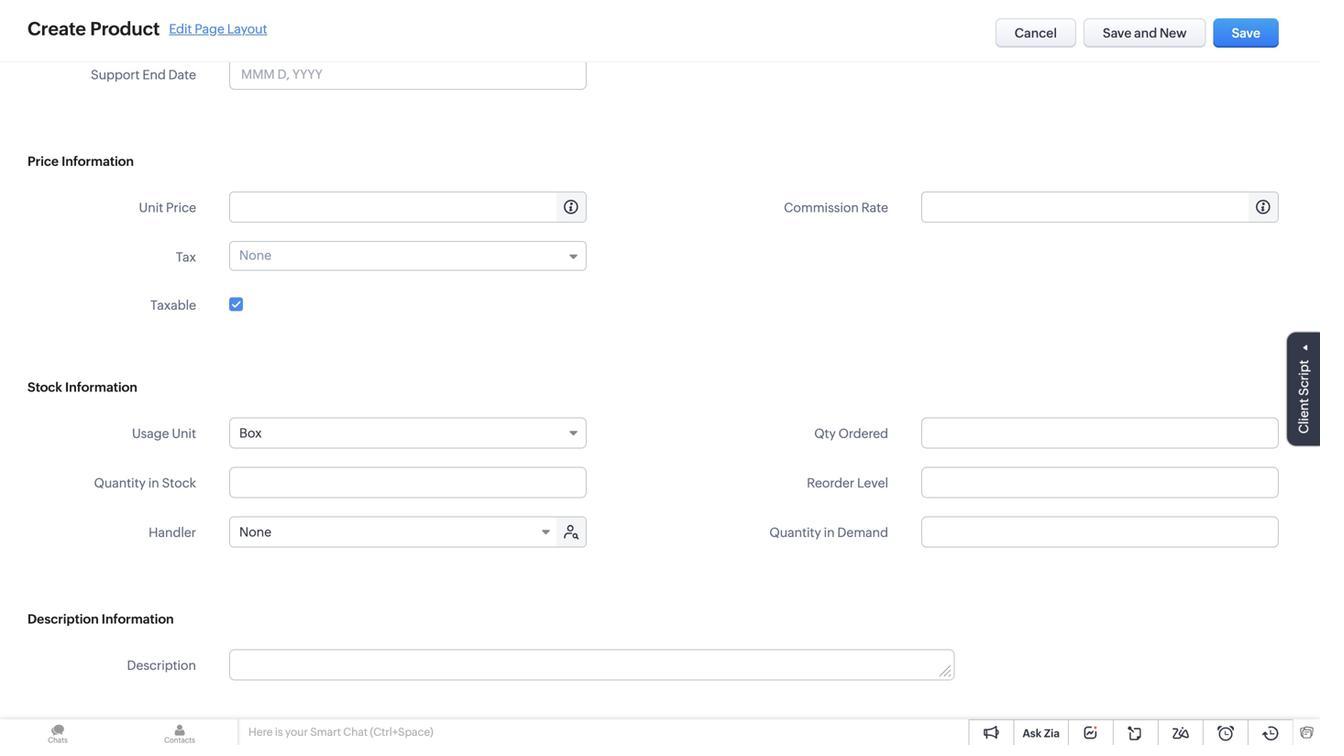 Task type: locate. For each thing, give the bounding box(es) containing it.
cancel button
[[995, 18, 1076, 48]]

0 horizontal spatial quantity
[[94, 476, 146, 491]]

0 vertical spatial in
[[148, 476, 159, 491]]

your
[[285, 726, 308, 738]]

in left demand
[[824, 526, 835, 540]]

end left edit
[[142, 18, 166, 33]]

end for sales
[[142, 18, 166, 33]]

level
[[857, 476, 888, 491]]

end right support
[[142, 68, 166, 83]]

1 horizontal spatial description
[[127, 659, 196, 673]]

usage unit
[[132, 427, 196, 441]]

save left "and"
[[1103, 26, 1132, 40]]

ask
[[1023, 727, 1042, 740]]

1 vertical spatial in
[[824, 526, 835, 540]]

mmm d, yyyy text field for support end date
[[229, 59, 587, 90]]

quantity down reorder
[[769, 526, 821, 540]]

1 horizontal spatial in
[[824, 526, 835, 540]]

(ctrl+space)
[[370, 726, 433, 738]]

0 horizontal spatial price
[[28, 154, 59, 169]]

None field
[[230, 518, 558, 547]]

None field
[[230, 242, 586, 270]]

2 vertical spatial information
[[102, 612, 174, 627]]

product
[[90, 18, 160, 39]]

1 vertical spatial price
[[166, 201, 196, 215]]

here is your smart chat (ctrl+space)
[[248, 726, 433, 738]]

save inside button
[[1103, 26, 1132, 40]]

2 date from the top
[[168, 68, 196, 83]]

1 vertical spatial description
[[127, 659, 196, 673]]

0 horizontal spatial in
[[148, 476, 159, 491]]

unit
[[139, 201, 163, 215], [172, 427, 196, 441]]

0 vertical spatial information
[[62, 154, 134, 169]]

save button
[[1213, 18, 1279, 48]]

1 vertical spatial unit
[[172, 427, 196, 441]]

0 horizontal spatial stock
[[28, 380, 62, 395]]

0 horizontal spatial save
[[1103, 26, 1132, 40]]

1 date from the top
[[168, 18, 196, 33]]

2 save from the left
[[1232, 26, 1261, 40]]

demand
[[837, 526, 888, 540]]

description for description
[[127, 659, 196, 673]]

in for demand
[[824, 526, 835, 540]]

taxable
[[150, 298, 196, 313]]

end
[[142, 18, 166, 33], [142, 68, 166, 83]]

zia
[[1044, 727, 1060, 740]]

1 vertical spatial date
[[168, 68, 196, 83]]

rate
[[861, 201, 888, 215]]

commission
[[784, 201, 859, 215]]

0 horizontal spatial unit
[[139, 201, 163, 215]]

None text field
[[229, 467, 587, 499], [230, 651, 954, 680], [229, 467, 587, 499], [230, 651, 954, 680]]

description for description information
[[28, 612, 99, 627]]

0 vertical spatial description
[[28, 612, 99, 627]]

0 vertical spatial price
[[28, 154, 59, 169]]

reorder level
[[807, 476, 888, 491]]

quantity down usage
[[94, 476, 146, 491]]

save for save and new
[[1103, 26, 1132, 40]]

support end date
[[91, 68, 196, 83]]

in
[[148, 476, 159, 491], [824, 526, 835, 540]]

price information
[[28, 154, 134, 169]]

None text field
[[230, 193, 586, 222], [922, 193, 1278, 222], [921, 418, 1279, 449], [921, 467, 1279, 499], [921, 517, 1279, 548], [230, 193, 586, 222], [922, 193, 1278, 222], [921, 418, 1279, 449], [921, 467, 1279, 499], [921, 517, 1279, 548]]

0 vertical spatial stock
[[28, 380, 62, 395]]

edit
[[169, 22, 192, 36]]

save
[[1103, 26, 1132, 40], [1232, 26, 1261, 40]]

unit price
[[139, 201, 196, 215]]

save inside button
[[1232, 26, 1261, 40]]

client
[[1296, 399, 1311, 434]]

0 vertical spatial end
[[142, 18, 166, 33]]

reorder
[[807, 476, 855, 491]]

in down usage
[[148, 476, 159, 491]]

1 end from the top
[[142, 18, 166, 33]]

1 vertical spatial stock
[[162, 476, 196, 491]]

price
[[28, 154, 59, 169], [166, 201, 196, 215]]

1 vertical spatial quantity
[[769, 526, 821, 540]]

1 horizontal spatial stock
[[162, 476, 196, 491]]

quantity for quantity in demand
[[769, 526, 821, 540]]

box
[[239, 426, 262, 441]]

sales end date
[[108, 18, 196, 33]]

information
[[62, 154, 134, 169], [65, 380, 137, 395], [102, 612, 174, 627]]

description
[[28, 612, 99, 627], [127, 659, 196, 673]]

stock
[[28, 380, 62, 395], [162, 476, 196, 491]]

MMM D, YYYY text field
[[229, 10, 587, 41], [921, 14, 1279, 45], [229, 59, 587, 90]]

commission rate
[[784, 201, 888, 215]]

save right new
[[1232, 26, 1261, 40]]

date
[[168, 18, 196, 33], [168, 68, 196, 83]]

1 save from the left
[[1103, 26, 1132, 40]]

0 vertical spatial date
[[168, 18, 196, 33]]

1 horizontal spatial save
[[1232, 26, 1261, 40]]

date for support end date
[[168, 68, 196, 83]]

0 vertical spatial quantity
[[94, 476, 146, 491]]

save and new button
[[1084, 18, 1206, 48]]

1 horizontal spatial quantity
[[769, 526, 821, 540]]

1 vertical spatial end
[[142, 68, 166, 83]]

quantity
[[94, 476, 146, 491], [769, 526, 821, 540]]

0 horizontal spatial description
[[28, 612, 99, 627]]

1 vertical spatial information
[[65, 380, 137, 395]]

script
[[1296, 360, 1311, 396]]

2 end from the top
[[142, 68, 166, 83]]



Task type: describe. For each thing, give the bounding box(es) containing it.
is
[[275, 726, 283, 738]]

1 horizontal spatial price
[[166, 201, 196, 215]]

in for stock
[[148, 476, 159, 491]]

information for stock information
[[65, 380, 137, 395]]

usage
[[132, 427, 169, 441]]

new
[[1160, 26, 1187, 40]]

None text field
[[239, 248, 556, 263]]

create
[[28, 18, 86, 39]]

here
[[248, 726, 273, 738]]

sales
[[108, 18, 140, 33]]

qty
[[814, 427, 836, 441]]

client script
[[1296, 360, 1311, 434]]

stock information
[[28, 380, 137, 395]]

chats image
[[0, 720, 116, 745]]

end for support
[[142, 68, 166, 83]]

create product edit page layout
[[28, 18, 267, 39]]

layout
[[227, 22, 267, 36]]

1 horizontal spatial unit
[[172, 427, 196, 441]]

description information
[[28, 612, 174, 627]]

save for save
[[1232, 26, 1261, 40]]

handler
[[149, 526, 196, 540]]

edit page layout link
[[169, 22, 267, 36]]

none
[[239, 525, 271, 540]]

cancel
[[1015, 26, 1057, 40]]

page
[[195, 22, 225, 36]]

ask zia
[[1023, 727, 1060, 740]]

support
[[91, 68, 140, 83]]

mmm d, yyyy text field for sales end date
[[229, 10, 587, 41]]

contacts image
[[122, 720, 237, 745]]

quantity in demand
[[769, 526, 888, 540]]

tax
[[176, 250, 196, 265]]

information for description information
[[102, 612, 174, 627]]

quantity for quantity in stock
[[94, 476, 146, 491]]

quantity in stock
[[94, 476, 196, 491]]

Box field
[[229, 418, 587, 449]]

0 vertical spatial unit
[[139, 201, 163, 215]]

date for sales end date
[[168, 18, 196, 33]]

qty ordered
[[814, 427, 888, 441]]

and
[[1134, 26, 1157, 40]]

smart
[[310, 726, 341, 738]]

chat
[[343, 726, 368, 738]]

ordered
[[838, 427, 888, 441]]

information for price information
[[62, 154, 134, 169]]

save and new
[[1103, 26, 1187, 40]]



Task type: vqa. For each thing, say whether or not it's contained in the screenshot.
calendar icon
no



